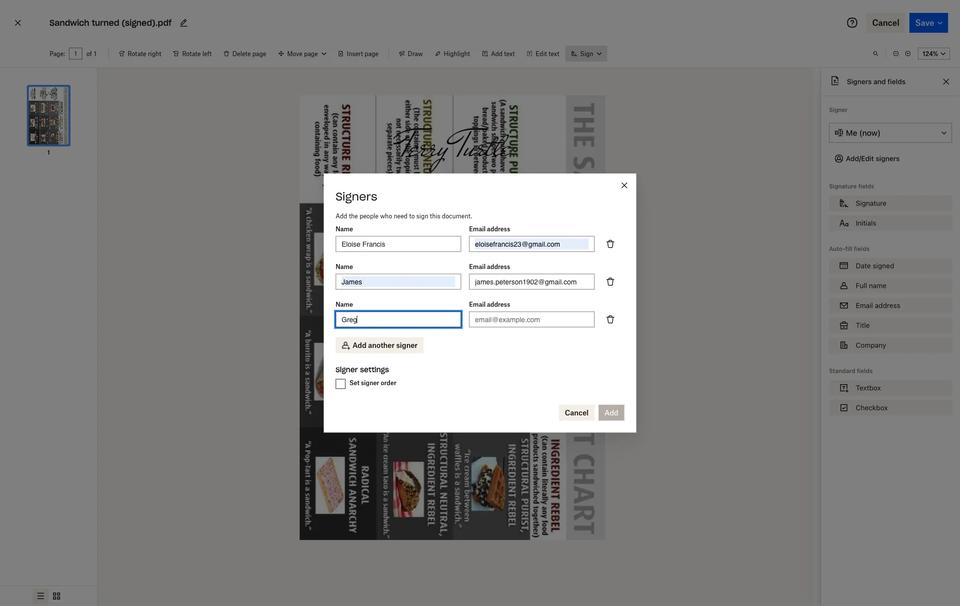 Task type: vqa. For each thing, say whether or not it's contained in the screenshot.
Choose an image format to convert files to
no



Task type: locate. For each thing, give the bounding box(es) containing it.
text
[[505, 50, 515, 57], [549, 50, 560, 57]]

order
[[381, 379, 397, 387]]

2 name from the top
[[336, 263, 353, 271]]

email address for name text field
[[470, 225, 511, 233]]

0 vertical spatial signer
[[397, 341, 418, 350]]

2 vertical spatial email
[[470, 301, 486, 308]]

sign
[[417, 213, 429, 220]]

edit text button
[[521, 46, 566, 62]]

0 vertical spatial address
[[487, 225, 511, 233]]

0 vertical spatial add
[[491, 50, 503, 57]]

1 email from the top
[[470, 225, 486, 233]]

add right highlight
[[491, 50, 503, 57]]

1 email address from the top
[[470, 225, 511, 233]]

email address up the email address text field
[[470, 301, 511, 308]]

highlight button
[[429, 46, 476, 62]]

text left edit
[[505, 50, 515, 57]]

insert
[[347, 50, 363, 57]]

delete page
[[233, 50, 267, 57]]

add for add the people who need to sign this document.
[[336, 213, 348, 220]]

address up email@example.com text box
[[487, 225, 511, 233]]

add another signer
[[353, 341, 418, 350]]

name text field up add another signer on the left of page
[[342, 314, 456, 325]]

0 vertical spatial 1
[[94, 50, 97, 57]]

cancel image
[[12, 15, 24, 31]]

1 page from the left
[[253, 50, 267, 57]]

page
[[253, 50, 267, 57], [365, 50, 379, 57]]

text right edit
[[549, 50, 560, 57]]

email address
[[470, 225, 511, 233], [470, 263, 511, 271], [470, 301, 511, 308]]

0 horizontal spatial add
[[336, 213, 348, 220]]

0 vertical spatial name
[[336, 225, 353, 233]]

3 name from the top
[[336, 301, 353, 308]]

1 vertical spatial add
[[336, 213, 348, 220]]

signers
[[336, 189, 378, 203]]

2 email from the top
[[470, 263, 486, 271]]

cancel button
[[559, 405, 595, 421]]

1 vertical spatial email address
[[470, 263, 511, 271]]

email address up email@example.com text field in the top of the page
[[470, 263, 511, 271]]

text inside the 'edit text' button
[[549, 50, 560, 57]]

rotate left right
[[128, 50, 146, 57]]

edit text
[[536, 50, 560, 57]]

0 horizontal spatial page
[[253, 50, 267, 57]]

0 horizontal spatial text
[[505, 50, 515, 57]]

add left the
[[336, 213, 348, 220]]

None number field
[[74, 50, 78, 58]]

text for add text
[[505, 50, 515, 57]]

1 horizontal spatial 1
[[94, 50, 97, 57]]

rotate left left
[[182, 50, 201, 57]]

page inside insert page button
[[365, 50, 379, 57]]

1
[[94, 50, 97, 57], [47, 149, 50, 156]]

who
[[380, 213, 392, 220]]

2 page from the left
[[365, 50, 379, 57]]

draw button
[[393, 46, 429, 62]]

signer down settings at the bottom left of page
[[361, 379, 380, 387]]

signers dialog
[[324, 174, 637, 433]]

text inside add text 'button'
[[505, 50, 515, 57]]

0 horizontal spatial rotate
[[128, 50, 146, 57]]

2 vertical spatial name
[[336, 301, 353, 308]]

Button to change sidebar grid view to list view radio
[[33, 588, 49, 604]]

add inside 'button'
[[491, 50, 503, 57]]

of
[[86, 50, 92, 57]]

page right "insert"
[[365, 50, 379, 57]]

Email address text field
[[476, 314, 589, 325]]

0 vertical spatial name text field
[[342, 276, 456, 287]]

name text field down name text field
[[342, 276, 456, 287]]

1 vertical spatial email
[[470, 263, 486, 271]]

page 1. selected thumbnail preview element
[[17, 76, 80, 157]]

option group
[[0, 586, 97, 606]]

email for email@example.com text field in the top of the page
[[470, 263, 486, 271]]

settings
[[360, 365, 389, 374]]

right
[[148, 50, 161, 57]]

2 rotate from the left
[[182, 50, 201, 57]]

3 address from the top
[[487, 301, 511, 308]]

add inside button
[[353, 341, 367, 350]]

1 vertical spatial name text field
[[342, 314, 456, 325]]

address up the email address text field
[[487, 301, 511, 308]]

signer right another on the left bottom of page
[[397, 341, 418, 350]]

1 horizontal spatial page
[[365, 50, 379, 57]]

1 vertical spatial name
[[336, 263, 353, 271]]

rotate for rotate right
[[128, 50, 146, 57]]

need
[[394, 213, 408, 220]]

2 name text field from the top
[[342, 314, 456, 325]]

0 vertical spatial email
[[470, 225, 486, 233]]

2 horizontal spatial add
[[491, 50, 503, 57]]

document.
[[442, 213, 473, 220]]

2 vertical spatial address
[[487, 301, 511, 308]]

rotate right button
[[113, 46, 167, 62]]

sandwich
[[50, 18, 89, 28]]

the
[[349, 213, 358, 220]]

signer
[[397, 341, 418, 350], [361, 379, 380, 387]]

page right delete
[[253, 50, 267, 57]]

email address down document.
[[470, 225, 511, 233]]

another
[[369, 341, 395, 350]]

add another signer button
[[336, 337, 424, 353]]

1 rotate from the left
[[128, 50, 146, 57]]

1 horizontal spatial text
[[549, 50, 560, 57]]

1 vertical spatial 1
[[47, 149, 50, 156]]

add for add another signer
[[353, 341, 367, 350]]

left
[[203, 50, 212, 57]]

insert page
[[347, 50, 379, 57]]

address up email@example.com text field in the top of the page
[[487, 263, 511, 271]]

delete
[[233, 50, 251, 57]]

add the people who need to sign this document.
[[336, 213, 473, 220]]

address
[[487, 225, 511, 233], [487, 263, 511, 271], [487, 301, 511, 308]]

1 text from the left
[[505, 50, 515, 57]]

text for edit text
[[549, 50, 560, 57]]

add
[[491, 50, 503, 57], [336, 213, 348, 220], [353, 341, 367, 350]]

email
[[470, 225, 486, 233], [470, 263, 486, 271], [470, 301, 486, 308]]

add for add text
[[491, 50, 503, 57]]

1 vertical spatial address
[[487, 263, 511, 271]]

3 email from the top
[[470, 301, 486, 308]]

0 vertical spatial email address
[[470, 225, 511, 233]]

rotate for rotate left
[[182, 50, 201, 57]]

add left another on the left bottom of page
[[353, 341, 367, 350]]

Button to change sidebar list view to grid view radio
[[49, 588, 65, 604]]

1 horizontal spatial add
[[353, 341, 367, 350]]

1 horizontal spatial signer
[[397, 341, 418, 350]]

rotate inside rotate left button
[[182, 50, 201, 57]]

2 vertical spatial add
[[353, 341, 367, 350]]

1 vertical spatial signer
[[361, 379, 380, 387]]

2 text from the left
[[549, 50, 560, 57]]

3 email address from the top
[[470, 301, 511, 308]]

Name text field
[[342, 276, 456, 287], [342, 314, 456, 325]]

rotate
[[128, 50, 146, 57], [182, 50, 201, 57]]

add text button
[[476, 46, 521, 62]]

rotate inside rotate right 'button'
[[128, 50, 146, 57]]

0 horizontal spatial 1
[[47, 149, 50, 156]]

2 vertical spatial email address
[[470, 301, 511, 308]]

1 horizontal spatial rotate
[[182, 50, 201, 57]]

page inside delete page button
[[253, 50, 267, 57]]

draw
[[408, 50, 423, 57]]

of 1
[[86, 50, 97, 57]]

name
[[336, 225, 353, 233], [336, 263, 353, 271], [336, 301, 353, 308]]

name for the email address text field
[[336, 301, 353, 308]]

1 inside page 1. selected thumbnail preview element
[[47, 149, 50, 156]]

signer
[[336, 365, 358, 374]]

2 address from the top
[[487, 263, 511, 271]]



Task type: describe. For each thing, give the bounding box(es) containing it.
edit
[[536, 50, 548, 57]]

1 name text field from the top
[[342, 276, 456, 287]]

name for email@example.com text field in the top of the page
[[336, 263, 353, 271]]

email address for 1st name text box from the bottom
[[470, 301, 511, 308]]

email for the email address text field
[[470, 301, 486, 308]]

add text
[[491, 50, 515, 57]]

address for the email address text field
[[487, 301, 511, 308]]

1 name from the top
[[336, 225, 353, 233]]

insert page button
[[332, 46, 385, 62]]

signer inside button
[[397, 341, 418, 350]]

sandwich turned (signed).pdf
[[50, 18, 172, 28]]

page:
[[50, 50, 65, 57]]

rotate right
[[128, 50, 161, 57]]

to
[[410, 213, 415, 220]]

cancel
[[565, 409, 589, 417]]

Name text field
[[342, 239, 456, 250]]

page for delete page
[[253, 50, 267, 57]]

set signer order
[[350, 379, 397, 387]]

people
[[360, 213, 379, 220]]

set
[[350, 379, 360, 387]]

rotate left button
[[167, 46, 218, 62]]

email@example.com text field
[[476, 239, 589, 250]]

(signed).pdf
[[122, 18, 172, 28]]

0 horizontal spatial signer
[[361, 379, 380, 387]]

delete page button
[[218, 46, 272, 62]]

signer settings
[[336, 365, 389, 374]]

page for insert page
[[365, 50, 379, 57]]

address for email@example.com text field in the top of the page
[[487, 263, 511, 271]]

email@example.com text field
[[476, 276, 589, 287]]

highlight
[[444, 50, 470, 57]]

2 email address from the top
[[470, 263, 511, 271]]

1 address from the top
[[487, 225, 511, 233]]

rotate left
[[182, 50, 212, 57]]

turned
[[92, 18, 119, 28]]

this
[[430, 213, 441, 220]]



